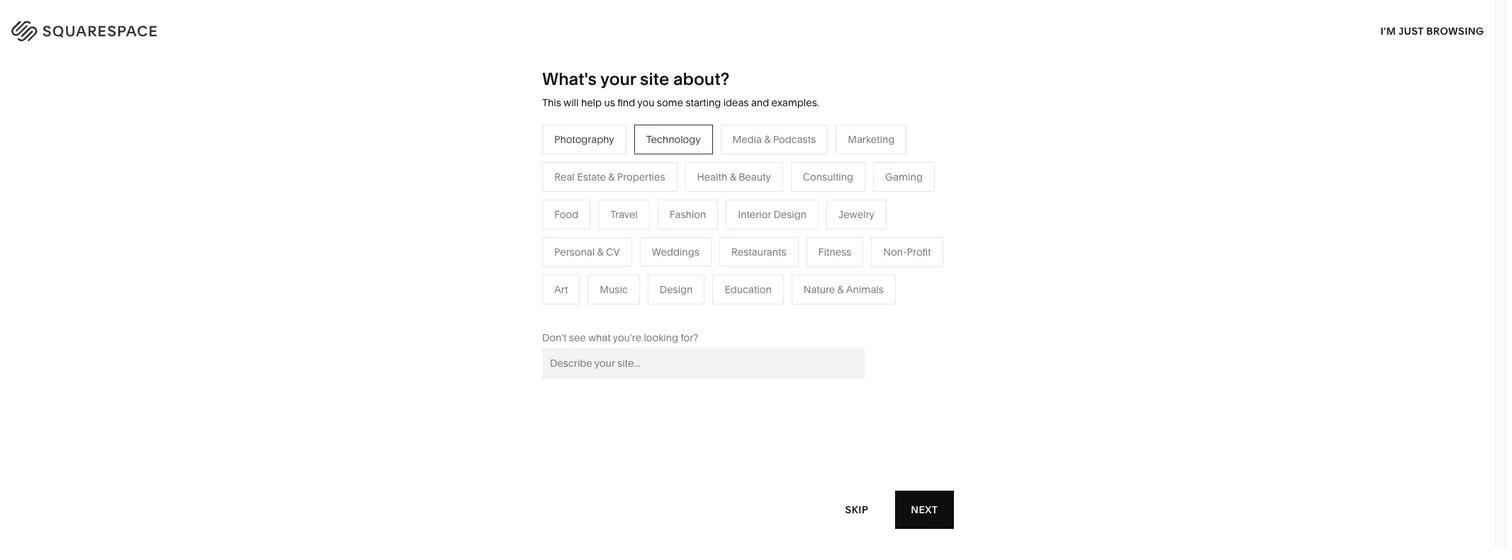 Task type: locate. For each thing, give the bounding box(es) containing it.
1 vertical spatial non-
[[502, 261, 526, 273]]

0 horizontal spatial estate
[[577, 171, 606, 183]]

properties
[[617, 171, 665, 183], [649, 303, 697, 316]]

photography
[[554, 133, 614, 146]]

weddings up the "design" option
[[652, 246, 699, 259]]

& inside real estate & properties radio
[[608, 171, 615, 183]]

next
[[911, 504, 938, 516]]

1 vertical spatial nature & animals
[[804, 283, 884, 296]]

real estate & properties
[[554, 171, 665, 183], [586, 303, 697, 316]]

real estate & properties up 'you're'
[[586, 303, 697, 316]]

cv
[[606, 246, 620, 259]]

animals inside 'radio'
[[846, 283, 884, 296]]

1 horizontal spatial restaurants
[[731, 246, 786, 259]]

Non-Profit radio
[[871, 237, 943, 267]]

in
[[1467, 22, 1478, 35]]

&
[[764, 133, 771, 146], [608, 171, 615, 183], [730, 171, 736, 183], [767, 197, 773, 210], [770, 218, 776, 231], [618, 239, 624, 252], [597, 246, 604, 259], [493, 261, 500, 273], [838, 283, 844, 296], [640, 303, 647, 316]]

1 horizontal spatial podcasts
[[773, 133, 816, 146]]

health
[[697, 171, 727, 183]]

nature
[[736, 218, 767, 231], [804, 283, 835, 296]]

real estate & properties up travel link at the left top of page
[[554, 171, 665, 183]]

0 horizontal spatial nature
[[736, 218, 767, 231]]

Travel radio
[[598, 200, 650, 230]]

log             in
[[1442, 22, 1478, 35]]

nature & animals down home & decor link
[[736, 218, 816, 231]]

& inside nature & animals 'radio'
[[838, 283, 844, 296]]

0 vertical spatial design
[[774, 208, 807, 221]]

real estate & properties inside real estate & properties radio
[[554, 171, 665, 183]]

0 vertical spatial real estate & properties
[[554, 171, 665, 183]]

0 vertical spatial nature & animals
[[736, 218, 816, 231]]

1 horizontal spatial fitness
[[818, 246, 852, 259]]

media & podcasts down restaurants link
[[586, 239, 670, 252]]

1 vertical spatial media & podcasts
[[586, 239, 670, 252]]

fitness down the interior
[[736, 239, 769, 252]]

0 vertical spatial restaurants
[[586, 218, 641, 231]]

profit
[[907, 246, 931, 259]]

Technology radio
[[634, 125, 713, 154]]

Real Estate & Properties radio
[[542, 162, 677, 192]]

travel up media & podcasts link
[[610, 208, 638, 221]]

Education radio
[[713, 275, 784, 305]]

0 vertical spatial media & podcasts
[[733, 133, 816, 146]]

estate inside radio
[[577, 171, 606, 183]]

1 vertical spatial design
[[660, 283, 693, 296]]

i'm just browsing
[[1381, 24, 1484, 37]]

animals down decor
[[778, 218, 816, 231]]

1 vertical spatial properties
[[649, 303, 697, 316]]

design inside radio
[[774, 208, 807, 221]]

design
[[774, 208, 807, 221], [660, 283, 693, 296]]

fitness
[[736, 239, 769, 252], [818, 246, 852, 259]]

0 horizontal spatial weddings
[[586, 282, 634, 295]]

Health & Beauty radio
[[685, 162, 783, 192]]

fitness link
[[736, 239, 783, 252]]

Art radio
[[542, 275, 580, 305]]

decor
[[776, 197, 804, 210]]

media up events
[[586, 239, 615, 252]]

weddings down events link
[[586, 282, 634, 295]]

podcasts down the examples.
[[773, 133, 816, 146]]

0 vertical spatial animals
[[778, 218, 816, 231]]

1 horizontal spatial design
[[774, 208, 807, 221]]

fashion
[[670, 208, 706, 221]]

your
[[600, 69, 636, 89]]

community & non-profits
[[437, 261, 555, 273]]

restaurants down nature & animals link
[[731, 246, 786, 259]]

interior design
[[738, 208, 807, 221]]

1 vertical spatial nature
[[804, 283, 835, 296]]

1 vertical spatial estate
[[609, 303, 638, 316]]

don't
[[542, 332, 567, 344]]

properties up looking at the bottom left of the page
[[649, 303, 697, 316]]

jewelry
[[839, 208, 875, 221]]

1 horizontal spatial media
[[733, 133, 762, 146]]

find
[[618, 96, 635, 109]]

1 horizontal spatial non-
[[883, 246, 907, 259]]

0 horizontal spatial design
[[660, 283, 693, 296]]

0 horizontal spatial real
[[554, 171, 575, 183]]

0 vertical spatial media
[[733, 133, 762, 146]]

estate up travel link at the left top of page
[[577, 171, 606, 183]]

you're
[[613, 332, 642, 344]]

non-
[[883, 246, 907, 259], [502, 261, 526, 273]]

what
[[588, 332, 611, 344]]

0 vertical spatial real
[[554, 171, 575, 183]]

0 vertical spatial non-
[[883, 246, 907, 259]]

starting
[[686, 96, 721, 109]]

restaurants down travel link at the left top of page
[[586, 218, 641, 231]]

log
[[1442, 22, 1464, 35]]

weddings
[[652, 246, 699, 259], [586, 282, 634, 295]]

0 vertical spatial nature
[[736, 218, 767, 231]]

media
[[733, 133, 762, 146], [586, 239, 615, 252]]

1 horizontal spatial media & podcasts
[[733, 133, 816, 146]]

Don't see what you're looking for? field
[[542, 348, 865, 379]]

Design radio
[[648, 275, 705, 305]]

non- down jewelry option
[[883, 246, 907, 259]]

travel
[[586, 197, 614, 210], [610, 208, 638, 221]]

nature & animals
[[736, 218, 816, 231], [804, 283, 884, 296]]

Restaurants radio
[[719, 237, 799, 267]]

1 vertical spatial media
[[586, 239, 615, 252]]

media inside radio
[[733, 133, 762, 146]]

squarespace logo link
[[28, 17, 318, 40]]

podcasts
[[773, 133, 816, 146], [627, 239, 670, 252]]

you
[[637, 96, 655, 109]]

real down music
[[586, 303, 607, 316]]

beauty
[[739, 171, 771, 183]]

media & podcasts down and
[[733, 133, 816, 146]]

about?
[[673, 69, 730, 89]]

health & beauty
[[697, 171, 771, 183]]

fitness inside option
[[818, 246, 852, 259]]

media & podcasts
[[733, 133, 816, 146], [586, 239, 670, 252]]

looking
[[644, 332, 678, 344]]

properties up travel option
[[617, 171, 665, 183]]

Fitness radio
[[806, 237, 864, 267]]

1 horizontal spatial real
[[586, 303, 607, 316]]

1 horizontal spatial animals
[[846, 283, 884, 296]]

1 horizontal spatial weddings
[[652, 246, 699, 259]]

estate down music
[[609, 303, 638, 316]]

weddings inside option
[[652, 246, 699, 259]]

nature down home
[[736, 218, 767, 231]]

Photography radio
[[542, 125, 626, 154]]

restaurants
[[586, 218, 641, 231], [731, 246, 786, 259]]

0 horizontal spatial fitness
[[736, 239, 769, 252]]

home & decor
[[736, 197, 804, 210]]

0 vertical spatial properties
[[617, 171, 665, 183]]

1 vertical spatial podcasts
[[627, 239, 670, 252]]

real
[[554, 171, 575, 183], [586, 303, 607, 316]]

nature down fitness option
[[804, 283, 835, 296]]

0 vertical spatial estate
[[577, 171, 606, 183]]

1 vertical spatial real estate & properties
[[586, 303, 697, 316]]

events
[[586, 261, 617, 273]]

fitness up nature & animals 'radio'
[[818, 246, 852, 259]]

site
[[640, 69, 669, 89]]

log             in link
[[1442, 22, 1478, 35]]

podcasts down restaurants link
[[627, 239, 670, 252]]

browsing
[[1427, 24, 1484, 37]]

design inside option
[[660, 283, 693, 296]]

home & decor link
[[736, 197, 819, 210]]

non- right community
[[502, 261, 526, 273]]

0 vertical spatial podcasts
[[773, 133, 816, 146]]

animals down fitness option
[[846, 283, 884, 296]]

squarespace logo image
[[28, 17, 186, 40]]

real estate & properties link
[[586, 303, 711, 316]]

media up the 'beauty'
[[733, 133, 762, 146]]

0 vertical spatial weddings
[[652, 246, 699, 259]]

1 vertical spatial real
[[586, 303, 607, 316]]

real up food
[[554, 171, 575, 183]]

real inside radio
[[554, 171, 575, 183]]

animals
[[778, 218, 816, 231], [846, 283, 884, 296]]

nature & animals down fitness option
[[804, 283, 884, 296]]

1 horizontal spatial nature
[[804, 283, 835, 296]]

1 vertical spatial animals
[[846, 283, 884, 296]]

& inside the media & podcasts radio
[[764, 133, 771, 146]]

1 vertical spatial restaurants
[[731, 246, 786, 259]]

estate
[[577, 171, 606, 183], [609, 303, 638, 316]]

Food radio
[[542, 200, 591, 230]]

non- inside option
[[883, 246, 907, 259]]

community
[[437, 261, 491, 273]]



Task type: vqa. For each thing, say whether or not it's contained in the screenshot.
learning
no



Task type: describe. For each thing, give the bounding box(es) containing it.
0 horizontal spatial non-
[[502, 261, 526, 273]]

don't see what you're looking for?
[[542, 332, 698, 344]]

Interior Design radio
[[726, 200, 819, 230]]

Weddings radio
[[640, 237, 712, 267]]

us
[[604, 96, 615, 109]]

& inside health & beauty option
[[730, 171, 736, 183]]

gaming
[[885, 171, 923, 183]]

nature & animals link
[[736, 218, 830, 231]]

consulting
[[803, 171, 853, 183]]

education
[[725, 283, 772, 296]]

Fashion radio
[[658, 200, 718, 230]]

1 horizontal spatial estate
[[609, 303, 638, 316]]

and
[[751, 96, 769, 109]]

travel inside option
[[610, 208, 638, 221]]

& inside personal & cv 'radio'
[[597, 246, 604, 259]]

personal & cv
[[554, 246, 620, 259]]

what's your site about? this will help us find you some starting ideas and examples.
[[542, 69, 819, 109]]

will
[[564, 96, 579, 109]]

i'm just browsing link
[[1381, 11, 1484, 50]]

restaurants link
[[586, 218, 655, 231]]

podcasts inside radio
[[773, 133, 816, 146]]

i'm
[[1381, 24, 1396, 37]]

1 vertical spatial weddings
[[586, 282, 634, 295]]

home
[[736, 197, 764, 210]]

nature & animals inside 'radio'
[[804, 283, 884, 296]]

media & podcasts link
[[586, 239, 684, 252]]

travel down real estate & properties radio
[[586, 197, 614, 210]]

weddings link
[[586, 282, 648, 295]]

examples.
[[772, 96, 819, 109]]

non-profit
[[883, 246, 931, 259]]

Music radio
[[588, 275, 640, 305]]

0 horizontal spatial media & podcasts
[[586, 239, 670, 252]]

just
[[1399, 24, 1424, 37]]

ideas
[[723, 96, 749, 109]]

media & podcasts inside the media & podcasts radio
[[733, 133, 816, 146]]

0 horizontal spatial media
[[586, 239, 615, 252]]

travel link
[[586, 197, 628, 210]]

nature inside nature & animals 'radio'
[[804, 283, 835, 296]]

community & non-profits link
[[437, 261, 569, 273]]

some
[[657, 96, 683, 109]]

Gaming radio
[[873, 162, 935, 192]]

degraw image
[[557, 485, 938, 549]]

technology
[[646, 133, 701, 146]]

degraw element
[[557, 485, 938, 549]]

art
[[554, 283, 568, 296]]

properties inside radio
[[617, 171, 665, 183]]

skip button
[[830, 491, 884, 530]]

0 horizontal spatial restaurants
[[586, 218, 641, 231]]

profits
[[526, 261, 555, 273]]

next button
[[895, 491, 953, 529]]

events link
[[586, 261, 631, 273]]

0 horizontal spatial podcasts
[[627, 239, 670, 252]]

Jewelry radio
[[827, 200, 887, 230]]

for?
[[681, 332, 698, 344]]

food
[[554, 208, 579, 221]]

Marketing radio
[[836, 125, 907, 154]]

Personal & CV radio
[[542, 237, 632, 267]]

restaurants inside option
[[731, 246, 786, 259]]

personal
[[554, 246, 595, 259]]

Consulting radio
[[791, 162, 866, 192]]

music
[[600, 283, 628, 296]]

Media & Podcasts radio
[[721, 125, 828, 154]]

see
[[569, 332, 586, 344]]

help
[[581, 96, 602, 109]]

skip
[[846, 504, 869, 516]]

this
[[542, 96, 561, 109]]

Nature & Animals radio
[[792, 275, 896, 305]]

marketing
[[848, 133, 895, 146]]

what's
[[542, 69, 597, 89]]

interior
[[738, 208, 771, 221]]

0 horizontal spatial animals
[[778, 218, 816, 231]]



